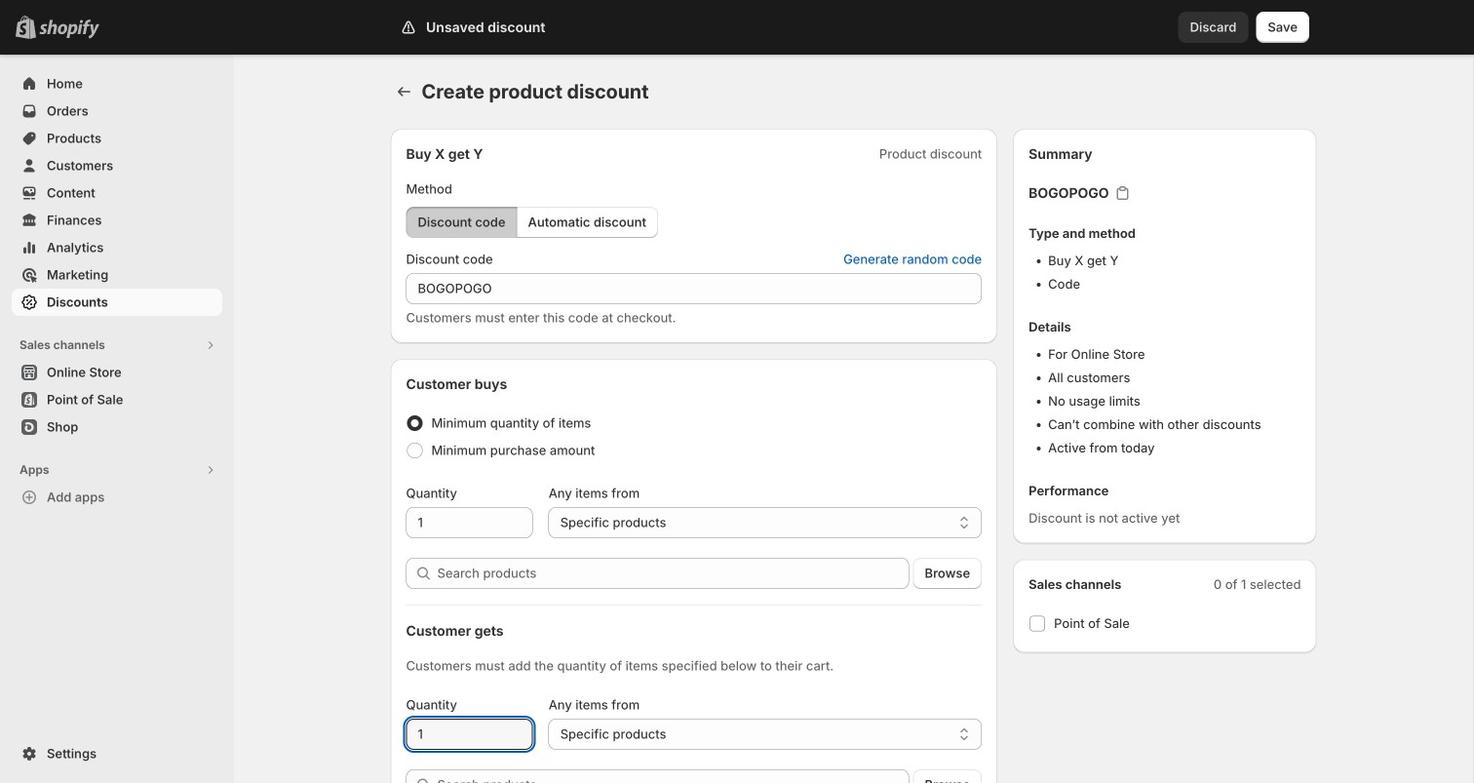 Task type: locate. For each thing, give the bounding box(es) containing it.
None text field
[[406, 273, 982, 304], [406, 719, 533, 750], [406, 273, 982, 304], [406, 719, 533, 750]]

2 search products text field from the top
[[437, 769, 909, 783]]

Search products text field
[[437, 558, 909, 589], [437, 769, 909, 783]]

0 vertical spatial search products text field
[[437, 558, 909, 589]]

1 search products text field from the top
[[437, 558, 909, 589]]

None text field
[[406, 507, 533, 538]]

shopify image
[[39, 19, 99, 39]]

1 vertical spatial search products text field
[[437, 769, 909, 783]]



Task type: vqa. For each thing, say whether or not it's contained in the screenshot.
the bottom "Search products" Text Box
yes



